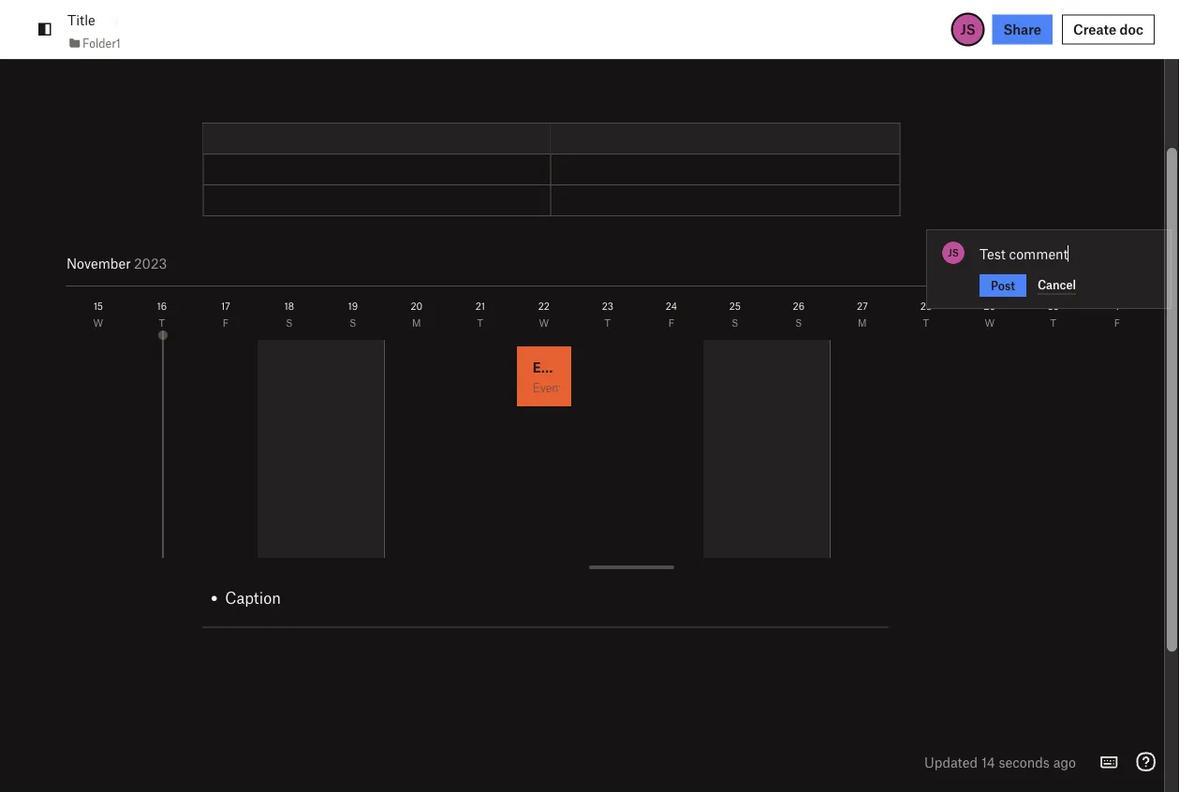 Task type: vqa. For each thing, say whether or not it's contained in the screenshot.
bottommost you
no



Task type: describe. For each thing, give the bounding box(es) containing it.
23
[[602, 300, 614, 312]]

1 horizontal spatial title
[[203, 17, 284, 65]]

26
[[793, 300, 805, 312]]

1 vertical spatial js
[[948, 247, 959, 259]]

create doc button
[[1062, 15, 1155, 44]]

20
[[411, 300, 423, 312]]

t for 28 t
[[923, 317, 929, 329]]

ago
[[1053, 754, 1076, 770]]

create doc
[[1073, 21, 1144, 37]]

29
[[984, 300, 996, 312]]

18
[[284, 300, 294, 312]]

comment
[[1009, 245, 1068, 262]]

october
[[66, 255, 117, 271]]

create
[[1073, 21, 1117, 37]]

s for 25 s
[[732, 317, 738, 329]]

30 t
[[1048, 300, 1060, 329]]

s for 26 s
[[795, 317, 802, 329]]

16
[[157, 300, 167, 312]]

js button
[[951, 13, 985, 46]]

folder1
[[82, 36, 121, 50]]

s for 18 s
[[286, 317, 293, 329]]

30
[[1048, 300, 1060, 312]]

t for 30 t
[[1051, 317, 1057, 329]]

28
[[920, 300, 932, 312]]

19 s
[[348, 300, 358, 329]]

2023 for november 2023
[[134, 255, 167, 271]]

t for 16 t
[[159, 317, 165, 329]]

updated 14 seconds ago
[[924, 754, 1076, 770]]

title link
[[67, 9, 95, 31]]

17 f
[[221, 300, 230, 329]]

2023 for september 2023
[[139, 255, 172, 271]]

22 w
[[538, 300, 550, 329]]

w for 22 w
[[539, 317, 549, 329]]

15
[[93, 300, 103, 312]]

1
[[1115, 300, 1119, 312]]

25 s
[[729, 300, 741, 329]]

24
[[666, 300, 677, 312]]

23 t
[[602, 300, 614, 329]]

25
[[729, 300, 741, 312]]

t for 21 t
[[477, 317, 483, 329]]



Task type: locate. For each thing, give the bounding box(es) containing it.
september
[[66, 255, 136, 271]]

js
[[961, 21, 976, 37], [948, 247, 959, 259]]

24 f
[[666, 300, 677, 329]]

f for 17 f
[[223, 317, 228, 329]]

m
[[412, 317, 421, 329], [858, 317, 867, 329]]

s down 26
[[795, 317, 802, 329]]

3 s from the left
[[732, 317, 738, 329]]

js left test
[[948, 247, 959, 259]]

doc
[[1120, 21, 1144, 37]]

18 s
[[284, 300, 294, 329]]

2 s from the left
[[350, 317, 356, 329]]

s inside 18 s
[[286, 317, 293, 329]]

3 w from the left
[[985, 317, 995, 329]]

js left share
[[961, 21, 976, 37]]

27 m
[[857, 300, 868, 329]]

t for 23 t
[[605, 317, 611, 329]]

f
[[223, 317, 228, 329], [669, 317, 674, 329], [1114, 317, 1120, 329]]

t down 16
[[159, 317, 165, 329]]

0 horizontal spatial w
[[93, 317, 103, 329]]

m down the 20
[[412, 317, 421, 329]]

share button
[[992, 15, 1053, 44]]

2023 for october 2023
[[120, 255, 153, 271]]

1 w from the left
[[93, 317, 103, 329]]

m down 27
[[858, 317, 867, 329]]

19
[[348, 300, 358, 312]]

0 horizontal spatial m
[[412, 317, 421, 329]]

s down 25
[[732, 317, 738, 329]]

f down '1'
[[1114, 317, 1120, 329]]

september 2023
[[66, 255, 172, 271]]

w
[[93, 317, 103, 329], [539, 317, 549, 329], [985, 317, 995, 329]]

s inside 19 s
[[350, 317, 356, 329]]

f inside 17 f
[[223, 317, 228, 329]]

20 m
[[411, 300, 423, 329]]

21 t
[[475, 300, 485, 329]]

1 2023 from the left
[[120, 255, 153, 271]]

4 t from the left
[[923, 317, 929, 329]]

3 f from the left
[[1114, 317, 1120, 329]]

w inside the 29 w
[[985, 317, 995, 329]]

t inside 16 t
[[159, 317, 165, 329]]

1 f from the left
[[223, 317, 228, 329]]

2 t from the left
[[477, 317, 483, 329]]

t down 30
[[1051, 317, 1057, 329]]

2 2023 from the left
[[134, 255, 167, 271]]

1 horizontal spatial js
[[961, 21, 976, 37]]

f inside 24 f
[[669, 317, 674, 329]]

22
[[538, 300, 550, 312]]

updated
[[924, 754, 978, 770]]

2023
[[120, 255, 153, 271], [134, 255, 167, 271], [139, 255, 172, 271]]

s for 19 s
[[350, 317, 356, 329]]

t down 23
[[605, 317, 611, 329]]

28 t
[[920, 300, 932, 329]]

14
[[982, 754, 995, 770]]

cancel button
[[1038, 275, 1076, 295]]

0 horizontal spatial f
[[223, 317, 228, 329]]

f down 17
[[223, 317, 228, 329]]

27
[[857, 300, 868, 312]]

m inside 20 m
[[412, 317, 421, 329]]

t inside 21 t
[[477, 317, 483, 329]]

t down 21
[[477, 317, 483, 329]]

m for 27 m
[[858, 317, 867, 329]]

js inside button
[[961, 21, 976, 37]]

test
[[980, 245, 1006, 262]]

w down 29
[[985, 317, 995, 329]]

2 w from the left
[[539, 317, 549, 329]]

october 2023
[[66, 255, 153, 271]]

Comment Entry text field
[[980, 244, 1160, 263]]

november 2023
[[66, 255, 167, 271]]

seconds
[[999, 754, 1050, 770]]

s down 18
[[286, 317, 293, 329]]

f down 24
[[669, 317, 674, 329]]

test comment
[[980, 245, 1068, 262]]

s
[[286, 317, 293, 329], [350, 317, 356, 329], [732, 317, 738, 329], [795, 317, 802, 329]]

2 f from the left
[[669, 317, 674, 329]]

m inside 27 m
[[858, 317, 867, 329]]

cancel
[[1038, 278, 1076, 292]]

t inside 30 t
[[1051, 317, 1057, 329]]

1 f
[[1114, 300, 1120, 329]]

folder1 link
[[67, 34, 121, 52]]

w for 15 w
[[93, 317, 103, 329]]

2 horizontal spatial w
[[985, 317, 995, 329]]

29 w
[[984, 300, 996, 329]]

3 t from the left
[[605, 317, 611, 329]]

26 s
[[793, 300, 805, 329]]

15 w
[[93, 300, 103, 329]]

4 s from the left
[[795, 317, 802, 329]]

f for 24 f
[[669, 317, 674, 329]]

2 horizontal spatial f
[[1114, 317, 1120, 329]]

caption
[[225, 588, 281, 607]]

2 m from the left
[[858, 317, 867, 329]]

s inside 25 s
[[732, 317, 738, 329]]

t inside 28 t
[[923, 317, 929, 329]]

17
[[221, 300, 230, 312]]

w for 29 w
[[985, 317, 995, 329]]

21
[[475, 300, 485, 312]]

t down 28
[[923, 317, 929, 329]]

s down 19
[[350, 317, 356, 329]]

t
[[159, 317, 165, 329], [477, 317, 483, 329], [605, 317, 611, 329], [923, 317, 929, 329], [1051, 317, 1057, 329]]

title
[[67, 12, 95, 28], [203, 17, 284, 65]]

1 horizontal spatial m
[[858, 317, 867, 329]]

1 horizontal spatial f
[[669, 317, 674, 329]]

s inside 26 s
[[795, 317, 802, 329]]

0 horizontal spatial js
[[948, 247, 959, 259]]

1 s from the left
[[286, 317, 293, 329]]

t inside the "23 t"
[[605, 317, 611, 329]]

1 horizontal spatial w
[[539, 317, 549, 329]]

0 vertical spatial js
[[961, 21, 976, 37]]

november
[[66, 255, 131, 271]]

3 2023 from the left
[[139, 255, 172, 271]]

w inside 22 w
[[539, 317, 549, 329]]

1 t from the left
[[159, 317, 165, 329]]

5 t from the left
[[1051, 317, 1057, 329]]

w down 22
[[539, 317, 549, 329]]

share
[[1004, 21, 1042, 37]]

w down 15
[[93, 317, 103, 329]]

0 horizontal spatial title
[[67, 12, 95, 28]]

m for 20 m
[[412, 317, 421, 329]]

16 t
[[157, 300, 167, 329]]

f for 1 f
[[1114, 317, 1120, 329]]

1 m from the left
[[412, 317, 421, 329]]



